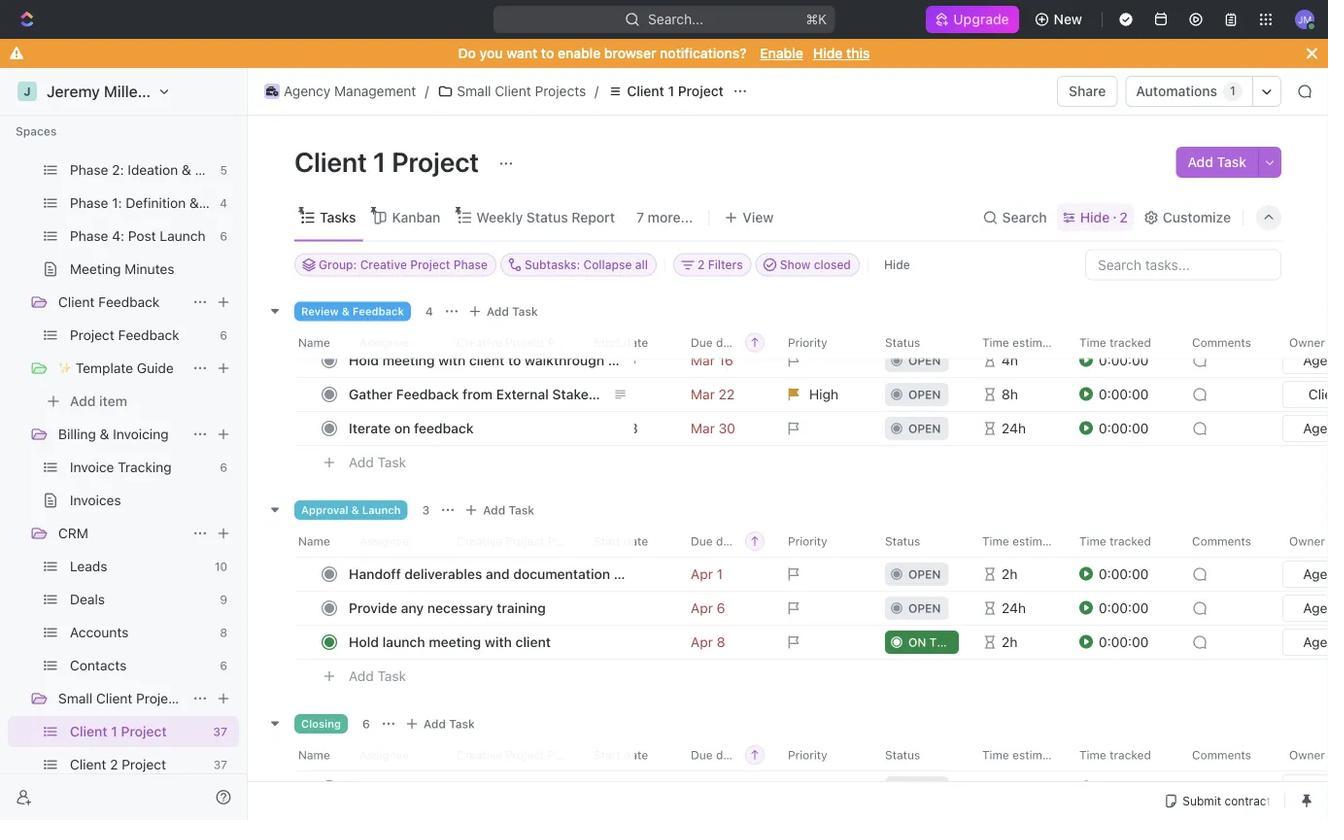 Task type: describe. For each thing, give the bounding box(es) containing it.
agen for 5th agen 'dropdown button' from the bottom of the page
[[1304, 420, 1329, 436]]

0 vertical spatial meeting
[[383, 352, 435, 368]]

hold launch meeting with client
[[349, 634, 551, 650]]

start date for start date dropdown button corresponding to 3rd status 'dropdown button' from the bottom
[[594, 336, 649, 349]]

task down iterate on feedback
[[378, 455, 406, 471]]

0 vertical spatial client 1 project
[[627, 83, 724, 99]]

start date for second status 'dropdown button' from the bottom start date dropdown button
[[594, 535, 649, 548]]

add down provide
[[349, 668, 374, 685]]

3 start date button from the top
[[582, 740, 679, 771]]

hold launch meeting with client link
[[344, 628, 631, 657]]

new button
[[1027, 4, 1095, 35]]

closed
[[814, 258, 851, 272]]

3 name button from the top
[[295, 740, 635, 771]]

0 vertical spatial projects
[[535, 83, 586, 99]]

invoice
[[70, 459, 114, 475]]

iterate on feedback link
[[344, 415, 631, 443]]

view button
[[718, 204, 781, 231]]

& right definition
[[189, 195, 199, 211]]

time tracked button for time estimate dropdown button related to second status 'dropdown button' from the bottom
[[1068, 526, 1181, 557]]

comments for time estimate dropdown button related to second status 'dropdown button' from the bottom's time tracked dropdown button
[[1193, 535, 1252, 548]]

status for second status 'dropdown button' from the bottom
[[886, 535, 921, 548]]

meeting minutes
[[70, 261, 174, 277]]

3 comments from the top
[[1193, 748, 1252, 762]]

3 due date from the top
[[691, 748, 741, 762]]

3 0:00:00 button from the top
[[1080, 411, 1181, 446]]

tracked for time tracked dropdown button related to time estimate dropdown button associated with 3rd status 'dropdown button' from the bottom comments dropdown button
[[1110, 336, 1152, 349]]

start for start date dropdown button corresponding to 3rd status 'dropdown button' from the bottom
[[594, 336, 621, 349]]

onboarding
[[203, 195, 277, 211]]

phase 2: ideation & production link
[[70, 155, 263, 186]]

definition
[[126, 195, 186, 211]]

launch
[[383, 634, 425, 650]]

phase for phase 4: post launch
[[70, 228, 108, 244]]

task up the customize
[[1218, 154, 1247, 170]]

iterate on feedback
[[349, 420, 474, 436]]

agen for sixth agen 'dropdown button'
[[1304, 780, 1329, 796]]

weekly status report link
[[473, 204, 615, 231]]

1h button
[[971, 771, 1068, 806]]

task down hold launch meeting with client
[[449, 717, 475, 731]]

handoff
[[349, 566, 401, 582]]

3 time tracked button from the top
[[1068, 740, 1181, 771]]

⌘k
[[806, 11, 827, 27]]

1 vertical spatial client
[[631, 566, 666, 582]]

client feedback link
[[58, 287, 185, 318]]

approval
[[301, 504, 349, 517]]

3 agen button from the top
[[1279, 557, 1329, 592]]

6 0:00:00 from the top
[[1099, 634, 1149, 650]]

4 0:00:00 button from the top
[[1080, 557, 1181, 592]]

filters
[[708, 258, 743, 272]]

provide any necessary training
[[349, 600, 546, 616]]

time tracked for time estimate dropdown button associated with 3rd status 'dropdown button' from the bottom
[[1080, 336, 1152, 349]]

3 status button from the top
[[874, 740, 971, 771]]

gather feedback from internal stakeholders link
[[344, 313, 633, 341]]

billing
[[58, 426, 96, 442]]

phase down "weekly"
[[454, 258, 488, 272]]

7 more...
[[637, 209, 693, 226]]

start date button for 3rd status 'dropdown button' from the bottom
[[582, 327, 679, 358]]

stakeholders for gather feedback from internal stakeholders
[[549, 318, 633, 334]]

2 24h button from the top
[[971, 591, 1068, 626]]

time estimate button for second status 'dropdown button' from the bottom
[[971, 526, 1068, 557]]

gather feedback from external stakeholders
[[349, 386, 637, 402]]

3
[[422, 504, 430, 517]]

due date button for start date dropdown button corresponding to 3rd status 'dropdown button' from the bottom
[[679, 327, 777, 358]]

start date button for second status 'dropdown button' from the bottom
[[582, 526, 679, 557]]

3 open from the top
[[909, 422, 941, 435]]

2 2h button from the top
[[971, 625, 1068, 660]]

1 open button from the top
[[874, 343, 971, 378]]

this
[[847, 45, 870, 61]]

owner button for comments dropdown button associated with time estimate dropdown button related to second status 'dropdown button' from the bottom's time tracked dropdown button
[[1278, 526, 1329, 557]]

template
[[76, 360, 133, 376]]

time estimate for time estimate dropdown button related to second status 'dropdown button' from the bottom's time tracked dropdown button
[[983, 535, 1060, 548]]

contacts link
[[70, 650, 212, 681]]

8
[[220, 626, 227, 640]]

guide
[[137, 360, 174, 376]]

feedback
[[414, 420, 474, 436]]

37 for client 1 project
[[213, 725, 227, 739]]

review
[[301, 305, 339, 318]]

tracking
[[118, 459, 172, 475]]

handoff deliverables and documentation to client link
[[344, 560, 666, 589]]

2 0:00:00 from the top
[[1099, 386, 1149, 402]]

agen for 3rd agen 'dropdown button'
[[1304, 566, 1329, 582]]

agency management link
[[260, 80, 421, 103]]

4 inside sidebar navigation
[[220, 196, 227, 210]]

phase for phase 1: definition & onboarding
[[70, 195, 108, 211]]

1 horizontal spatial client 1 project
[[295, 145, 485, 177]]

track
[[930, 636, 969, 649]]

agen for third agen 'dropdown button' from the bottom
[[1304, 600, 1329, 616]]

approval & launch
[[301, 504, 401, 517]]

owner for time tracked dropdown button related to time estimate dropdown button associated with 3rd status 'dropdown button' from the bottom
[[1290, 336, 1326, 349]]

3 due from the top
[[691, 748, 713, 762]]

4h button
[[971, 343, 1068, 378]]

search...
[[648, 11, 704, 27]]

minutes
[[125, 261, 174, 277]]

✨ template guide
[[58, 360, 174, 376]]

owner button for time tracked dropdown button related to time estimate dropdown button associated with 3rd status 'dropdown button' from the bottom comments dropdown button
[[1278, 327, 1329, 358]]

search
[[1003, 209, 1048, 226]]

client inside client 2 project link
[[70, 757, 106, 773]]

estimate for time estimate dropdown button related to second status 'dropdown button' from the bottom's time tracked dropdown button
[[1013, 535, 1060, 548]]

high for second high dropdown button from the bottom
[[810, 386, 839, 402]]

time for time estimate dropdown button associated with 3rd status 'dropdown button' from the bottom
[[983, 336, 1010, 349]]

2 high button from the top
[[777, 771, 874, 806]]

1 horizontal spatial with
[[485, 634, 512, 650]]

report
[[572, 209, 615, 226]]

client 2 project
[[70, 757, 166, 773]]

1 name button from the top
[[295, 327, 635, 358]]

view
[[743, 209, 774, 226]]

time estimate button for 3rd status 'dropdown button' from the bottom
[[971, 327, 1068, 358]]

hide 2
[[1081, 209, 1128, 226]]

1 vertical spatial small client projects link
[[58, 683, 188, 714]]

0 vertical spatial client 1 project link
[[603, 80, 729, 103]]

time tracked button for time estimate dropdown button associated with 3rd status 'dropdown button' from the bottom
[[1068, 327, 1181, 358]]

start date for third start date dropdown button from the top
[[594, 748, 649, 762]]

6 open from the top
[[909, 782, 941, 795]]

status for 3rd status 'dropdown button' from the bottom
[[886, 336, 921, 349]]

priority button for due date dropdown button for second status 'dropdown button' from the bottom start date dropdown button
[[777, 526, 874, 557]]

1 status button from the top
[[874, 327, 971, 358]]

time for 1st time estimate dropdown button from the bottom of the page
[[983, 748, 1010, 762]]

add down iterate
[[349, 455, 374, 471]]

invoices link
[[70, 485, 235, 516]]

client 1 project inside sidebar navigation
[[70, 724, 167, 740]]

2 filters button
[[674, 253, 752, 277]]

0 vertical spatial client
[[469, 352, 505, 368]]

item
[[99, 393, 127, 409]]

9
[[220, 593, 227, 607]]

Search tasks... text field
[[1087, 250, 1281, 279]]

feedback for project feedback
[[118, 327, 180, 343]]

1 vertical spatial meeting
[[429, 634, 481, 650]]

share button
[[1058, 76, 1118, 107]]

6 right closing
[[363, 717, 370, 731]]

management
[[334, 83, 416, 99]]

owner for time estimate dropdown button related to second status 'dropdown button' from the bottom's time tracked dropdown button
[[1290, 535, 1326, 548]]

status for 1st status 'dropdown button' from the bottom of the page
[[886, 748, 921, 762]]

sidebar navigation
[[0, 68, 277, 820]]

phase for phase 2: ideation & production
[[70, 162, 108, 178]]

leads
[[70, 558, 107, 575]]

external
[[496, 386, 549, 402]]

1 horizontal spatial 4
[[426, 305, 433, 318]]

small inside sidebar navigation
[[58, 691, 93, 707]]

phase 2: ideation & production
[[70, 162, 263, 178]]

time for time estimate dropdown button related to second status 'dropdown button' from the bottom
[[983, 535, 1010, 548]]

0 horizontal spatial client 1 project link
[[70, 716, 205, 748]]

kanban
[[392, 209, 441, 226]]

1 / from the left
[[425, 83, 429, 99]]

dropdown menu image
[[1096, 781, 1149, 796]]

37 for client 2 project
[[214, 758, 227, 772]]

tara shultz's workspace, , element
[[17, 82, 37, 101]]

business time image
[[266, 87, 278, 96]]

hide for hide
[[885, 258, 911, 272]]

add down hold launch meeting with client
[[424, 717, 446, 731]]

enable
[[558, 45, 601, 61]]

2 / from the left
[[595, 83, 599, 99]]

project feedback
[[70, 327, 180, 343]]

weekly status report
[[477, 209, 615, 226]]

hold meeting with client to walkthrough deliverables
[[349, 352, 686, 368]]

jeremy miller's workspace
[[47, 82, 241, 101]]

8h
[[1002, 386, 1019, 402]]

billing & invoicing
[[58, 426, 169, 442]]

1 horizontal spatial client
[[516, 634, 551, 650]]

clie
[[1309, 386, 1329, 402]]

2 filters
[[698, 258, 743, 272]]

4 open from the top
[[909, 568, 941, 581]]

2 inside 2 filters dropdown button
[[698, 258, 705, 272]]

3 open button from the top
[[874, 411, 971, 446]]

3 priority from the top
[[788, 748, 828, 762]]

1 horizontal spatial small client projects
[[457, 83, 586, 99]]

add task button down iterate
[[340, 451, 414, 474]]

5 agen button from the top
[[1279, 625, 1329, 660]]

want
[[507, 45, 538, 61]]

4:
[[112, 228, 125, 244]]

7
[[637, 209, 644, 226]]

workspace
[[160, 82, 241, 101]]

do
[[458, 45, 476, 61]]

& for review & feedback
[[342, 305, 350, 318]]

group: creative project phase
[[319, 258, 488, 272]]

1 due from the top
[[691, 336, 713, 349]]

1:
[[112, 195, 122, 211]]

3 due date button from the top
[[679, 740, 777, 771]]

1 agen button from the top
[[1279, 343, 1329, 378]]

1 vertical spatial launch
[[362, 504, 401, 517]]

collapse
[[584, 258, 632, 272]]

add up and
[[483, 504, 506, 517]]

any
[[401, 600, 424, 616]]

1 2h from the top
[[1002, 566, 1018, 582]]

task up 'handoff deliverables and documentation to client'
[[509, 504, 535, 517]]

feedback for gather feedback from external stakeholders
[[396, 386, 459, 402]]

projects inside sidebar navigation
[[136, 691, 188, 707]]

3 time tracked from the top
[[1080, 748, 1152, 762]]

estimate for time tracked dropdown button related to time estimate dropdown button associated with 3rd status 'dropdown button' from the bottom
[[1013, 336, 1060, 349]]

1 high button from the top
[[777, 377, 874, 412]]

3 priority button from the top
[[777, 740, 874, 771]]

2 agen button from the top
[[1279, 411, 1329, 446]]

status inside weekly status report link
[[527, 209, 568, 226]]

7 more... button
[[630, 204, 700, 231]]

task up hold meeting with client to walkthrough deliverables
[[512, 305, 538, 318]]

1 0:00:00 from the top
[[1099, 352, 1149, 368]]

walkthrough
[[525, 352, 605, 368]]

crm link
[[58, 518, 185, 549]]

more...
[[648, 209, 693, 226]]

10
[[215, 560, 227, 574]]

notifications?
[[660, 45, 747, 61]]

3 0:00:00 from the top
[[1099, 420, 1149, 436]]



Task type: vqa. For each thing, say whether or not it's contained in the screenshot.


Task type: locate. For each thing, give the bounding box(es) containing it.
status button
[[874, 327, 971, 358], [874, 526, 971, 557], [874, 740, 971, 771]]

comments button for time tracked dropdown button related to time estimate dropdown button associated with 3rd status 'dropdown button' from the bottom
[[1181, 327, 1278, 358]]

0 horizontal spatial small client projects
[[58, 691, 188, 707]]

name down approval at the left bottom of the page
[[298, 535, 330, 548]]

& right the ideation
[[182, 162, 191, 178]]

meeting down "necessary"
[[429, 634, 481, 650]]

3 name from the top
[[298, 748, 330, 762]]

client 2 project link
[[70, 749, 206, 781]]

2 gather from the top
[[349, 386, 393, 402]]

0 vertical spatial with
[[439, 352, 466, 368]]

start date
[[594, 336, 649, 349], [594, 535, 649, 548], [594, 748, 649, 762]]

handoff deliverables and documentation to client
[[349, 566, 666, 582]]

tracked for comments dropdown button associated with time estimate dropdown button related to second status 'dropdown button' from the bottom's time tracked dropdown button
[[1110, 535, 1152, 548]]

2 priority button from the top
[[777, 526, 874, 557]]

0 vertical spatial 4
[[220, 196, 227, 210]]

client 1 project link up client 2 project link
[[70, 716, 205, 748]]

2 owner button from the top
[[1278, 526, 1329, 557]]

from left internal
[[463, 318, 493, 334]]

1 horizontal spatial to
[[541, 45, 554, 61]]

launch down phase 1: definition & onboarding link
[[160, 228, 206, 244]]

due date button for second status 'dropdown button' from the bottom start date dropdown button
[[679, 526, 777, 557]]

1 vertical spatial comments button
[[1181, 526, 1278, 557]]

group:
[[319, 258, 357, 272]]

gather inside gather feedback from internal stakeholders 'link'
[[349, 318, 393, 334]]

hold meeting with client to walkthrough deliverables link
[[344, 347, 686, 375]]

priority for 3rd status 'dropdown button' from the bottom
[[788, 336, 828, 349]]

0 vertical spatial to
[[541, 45, 554, 61]]

small
[[457, 83, 491, 99], [58, 691, 93, 707]]

0 horizontal spatial deliverables
[[405, 566, 482, 582]]

comments
[[1193, 336, 1252, 349], [1193, 535, 1252, 548], [1193, 748, 1252, 762]]

6 down 8
[[220, 659, 227, 673]]

time tracked for time estimate dropdown button related to second status 'dropdown button' from the bottom
[[1080, 535, 1152, 548]]

5 open from the top
[[909, 602, 941, 615]]

gather
[[349, 318, 393, 334], [349, 386, 393, 402]]

& for approval & launch
[[352, 504, 359, 517]]

2 37 from the top
[[214, 758, 227, 772]]

to
[[541, 45, 554, 61], [508, 352, 521, 368], [614, 566, 627, 582]]

client 1 project link
[[603, 80, 729, 103], [70, 716, 205, 748]]

2h button
[[971, 557, 1068, 592], [971, 625, 1068, 660]]

2 comments from the top
[[1193, 535, 1252, 548]]

1 vertical spatial 24h button
[[971, 591, 1068, 626]]

0 vertical spatial start date
[[594, 336, 649, 349]]

2 due date from the top
[[691, 535, 741, 548]]

1 horizontal spatial on
[[909, 636, 927, 649]]

& right billing
[[100, 426, 109, 442]]

add task button up and
[[460, 499, 542, 522]]

1 vertical spatial projects
[[136, 691, 188, 707]]

due date for start date dropdown button corresponding to 3rd status 'dropdown button' from the bottom
[[691, 336, 741, 349]]

small client projects down contacts link
[[58, 691, 188, 707]]

0 vertical spatial status button
[[874, 327, 971, 358]]

add task button down launch
[[340, 665, 414, 688]]

start for second status 'dropdown button' from the bottom start date dropdown button
[[594, 535, 621, 548]]

client 1 project up kanban link
[[295, 145, 485, 177]]

add item button
[[8, 386, 239, 417]]

deliverables right walkthrough
[[608, 352, 686, 368]]

2 vertical spatial 2
[[110, 757, 118, 773]]

1 vertical spatial estimate
[[1013, 535, 1060, 548]]

1 name from the top
[[298, 336, 330, 349]]

6 right project feedback link
[[220, 329, 227, 342]]

high
[[810, 386, 839, 402], [810, 780, 839, 796]]

meeting
[[383, 352, 435, 368], [429, 634, 481, 650]]

priority button for due date dropdown button related to start date dropdown button corresponding to 3rd status 'dropdown button' from the bottom
[[777, 327, 874, 358]]

1 vertical spatial time tracked button
[[1068, 526, 1181, 557]]

1 24h button from the top
[[971, 411, 1068, 446]]

phase left 2:
[[70, 162, 108, 178]]

client down gather feedback from internal stakeholders 'link'
[[469, 352, 505, 368]]

3 start from the top
[[594, 748, 621, 762]]

hide inside button
[[885, 258, 911, 272]]

2 due from the top
[[691, 535, 713, 548]]

0 vertical spatial tracked
[[1110, 336, 1152, 349]]

1 vertical spatial time estimate
[[983, 535, 1060, 548]]

from up iterate on feedback 'link'
[[463, 386, 493, 402]]

& for billing & invoicing
[[100, 426, 109, 442]]

2 inside client 2 project link
[[110, 757, 118, 773]]

2 vertical spatial owner button
[[1278, 740, 1329, 771]]

1 inside sidebar navigation
[[111, 724, 117, 740]]

2 open from the top
[[909, 388, 941, 401]]

hide for hide 2
[[1081, 209, 1110, 226]]

on inside on track dropdown button
[[909, 636, 927, 649]]

3 time estimate from the top
[[983, 748, 1060, 762]]

1 due date from the top
[[691, 336, 741, 349]]

4 down 5
[[220, 196, 227, 210]]

2 open button from the top
[[874, 377, 971, 412]]

1 from from the top
[[463, 318, 493, 334]]

necessary
[[428, 600, 493, 616]]

add up the customize
[[1188, 154, 1214, 170]]

1 vertical spatial priority
[[788, 535, 828, 548]]

agen for 2nd agen 'dropdown button' from the bottom
[[1304, 634, 1329, 650]]

meeting up iterate on feedback
[[383, 352, 435, 368]]

0 horizontal spatial client 1 project
[[70, 724, 167, 740]]

1 right automations
[[1231, 84, 1236, 98]]

2 time estimate from the top
[[983, 535, 1060, 548]]

1 2h button from the top
[[971, 557, 1068, 592]]

feedback up project feedback
[[98, 294, 160, 310]]

0 horizontal spatial 2
[[110, 757, 118, 773]]

view button
[[718, 195, 781, 241]]

on track button
[[874, 625, 971, 660]]

feedback up guide
[[118, 327, 180, 343]]

1 start date button from the top
[[582, 327, 679, 358]]

small down do
[[457, 83, 491, 99]]

3 start date from the top
[[594, 748, 649, 762]]

1 gather from the top
[[349, 318, 393, 334]]

on inside iterate on feedback 'link'
[[395, 420, 411, 436]]

4 agen from the top
[[1304, 600, 1329, 616]]

deliverables inside hold meeting with client to walkthrough deliverables link
[[608, 352, 686, 368]]

agen for first agen 'dropdown button' from the top
[[1304, 352, 1329, 368]]

client down the 'training'
[[516, 634, 551, 650]]

6 down onboarding
[[220, 229, 227, 243]]

1 vertical spatial owner
[[1290, 535, 1326, 548]]

time for time tracked dropdown button related to time estimate dropdown button associated with 3rd status 'dropdown button' from the bottom
[[1080, 336, 1107, 349]]

0 horizontal spatial on
[[395, 420, 411, 436]]

hold down provide
[[349, 634, 379, 650]]

& inside "link"
[[100, 426, 109, 442]]

on left track
[[909, 636, 927, 649]]

name down closing
[[298, 748, 330, 762]]

all
[[636, 258, 648, 272]]

from for external
[[463, 386, 493, 402]]

5 0:00:00 from the top
[[1099, 600, 1149, 616]]

2 vertical spatial status button
[[874, 740, 971, 771]]

& right "review"
[[342, 305, 350, 318]]

1 time tracked from the top
[[1080, 336, 1152, 349]]

5 0:00:00 button from the top
[[1080, 591, 1181, 626]]

hide right search
[[1081, 209, 1110, 226]]

hold for hold meeting with client to walkthrough deliverables
[[349, 352, 379, 368]]

name
[[298, 336, 330, 349], [298, 535, 330, 548], [298, 748, 330, 762]]

6 0:00:00 button from the top
[[1080, 625, 1181, 660]]

0 vertical spatial small
[[457, 83, 491, 99]]

2 2h from the top
[[1002, 634, 1018, 650]]

hold
[[349, 352, 379, 368], [349, 634, 379, 650]]

1 down management at the left of page
[[373, 145, 386, 177]]

1 up client 2 project
[[111, 724, 117, 740]]

kanban link
[[388, 204, 441, 231]]

0 vertical spatial start
[[594, 336, 621, 349]]

feedback for gather feedback from internal stakeholders
[[396, 318, 459, 334]]

1 24h from the top
[[1002, 420, 1027, 436]]

/
[[425, 83, 429, 99], [595, 83, 599, 99]]

deliverables up provide any necessary training
[[405, 566, 482, 582]]

3 owner from the top
[[1290, 748, 1326, 762]]

j
[[24, 85, 31, 98]]

0 vertical spatial time tracked button
[[1068, 327, 1181, 358]]

1 vertical spatial to
[[508, 352, 521, 368]]

1 vertical spatial small
[[58, 691, 93, 707]]

estimate
[[1013, 336, 1060, 349], [1013, 535, 1060, 548], [1013, 748, 1060, 762]]

6 open button from the top
[[874, 771, 971, 806]]

3 tracked from the top
[[1110, 748, 1152, 762]]

add task button up hold meeting with client to walkthrough deliverables link
[[464, 300, 546, 323]]

0 horizontal spatial to
[[508, 352, 521, 368]]

1 owner from the top
[[1290, 336, 1326, 349]]

1 vertical spatial priority button
[[777, 526, 874, 557]]

client
[[469, 352, 505, 368], [631, 566, 666, 582], [516, 634, 551, 650]]

client inside client feedback link
[[58, 294, 95, 310]]

3 estimate from the top
[[1013, 748, 1060, 762]]

6 for contacts
[[220, 659, 227, 673]]

1 vertical spatial client 1 project
[[295, 145, 485, 177]]

small client projects link
[[433, 80, 591, 103], [58, 683, 188, 714]]

2:
[[112, 162, 124, 178]]

invoice tracking link
[[70, 452, 212, 483]]

due date for second status 'dropdown button' from the bottom start date dropdown button
[[691, 535, 741, 548]]

feedback inside client feedback link
[[98, 294, 160, 310]]

0 horizontal spatial with
[[439, 352, 466, 368]]

1 vertical spatial due date button
[[679, 526, 777, 557]]

0 vertical spatial start date button
[[582, 327, 679, 358]]

1 start date from the top
[[594, 336, 649, 349]]

2 vertical spatial tracked
[[1110, 748, 1152, 762]]

1 estimate from the top
[[1013, 336, 1060, 349]]

0 vertical spatial hold
[[349, 352, 379, 368]]

2 vertical spatial hide
[[885, 258, 911, 272]]

stakeholders inside 'link'
[[549, 318, 633, 334]]

0 vertical spatial due date button
[[679, 327, 777, 358]]

to right want
[[541, 45, 554, 61]]

2 vertical spatial name button
[[295, 740, 635, 771]]

hide right closed
[[885, 258, 911, 272]]

time estimate button
[[971, 327, 1068, 358], [971, 526, 1068, 557], [971, 740, 1068, 771]]

1 time estimate from the top
[[983, 336, 1060, 349]]

6
[[220, 229, 227, 243], [220, 329, 227, 342], [220, 461, 227, 474], [220, 659, 227, 673], [363, 717, 370, 731]]

2 vertical spatial name
[[298, 748, 330, 762]]

priority for second status 'dropdown button' from the bottom
[[788, 535, 828, 548]]

0 vertical spatial deliverables
[[608, 352, 686, 368]]

stakeholders up walkthrough
[[549, 318, 633, 334]]

clie button
[[1279, 377, 1329, 412]]

small down contacts in the left of the page
[[58, 691, 93, 707]]

1 priority button from the top
[[777, 327, 874, 358]]

add task down hold launch meeting with client
[[424, 717, 475, 731]]

1 time tracked button from the top
[[1068, 327, 1181, 358]]

1 horizontal spatial small
[[457, 83, 491, 99]]

gather up iterate
[[349, 386, 393, 402]]

1 vertical spatial deliverables
[[405, 566, 482, 582]]

review & feedback
[[301, 305, 404, 318]]

2 vertical spatial owner
[[1290, 748, 1326, 762]]

name down "review"
[[298, 336, 330, 349]]

deals link
[[70, 584, 212, 615]]

phase 1: definition & onboarding link
[[70, 188, 277, 219]]

3 time estimate button from the top
[[971, 740, 1068, 771]]

0 vertical spatial small client projects
[[457, 83, 586, 99]]

show closed button
[[756, 253, 860, 277]]

launch inside sidebar navigation
[[160, 228, 206, 244]]

comments for time tracked dropdown button related to time estimate dropdown button associated with 3rd status 'dropdown button' from the bottom
[[1193, 336, 1252, 349]]

2 horizontal spatial to
[[614, 566, 627, 582]]

2 estimate from the top
[[1013, 535, 1060, 548]]

date
[[624, 336, 649, 349], [716, 336, 741, 349], [624, 535, 649, 548], [716, 535, 741, 548], [624, 748, 649, 762], [716, 748, 741, 762]]

3 comments button from the top
[[1181, 740, 1278, 771]]

from inside gather feedback from internal stakeholders 'link'
[[463, 318, 493, 334]]

2 vertical spatial time tracked button
[[1068, 740, 1181, 771]]

stakeholders for gather feedback from external stakeholders
[[553, 386, 637, 402]]

6 for invoice tracking
[[220, 461, 227, 474]]

2 vertical spatial client
[[516, 634, 551, 650]]

1 vertical spatial start date
[[594, 535, 649, 548]]

start
[[594, 336, 621, 349], [594, 535, 621, 548], [594, 748, 621, 762]]

6 up invoices link
[[220, 461, 227, 474]]

/ down enable
[[595, 83, 599, 99]]

add task up 'handoff deliverables and documentation to client'
[[483, 504, 535, 517]]

feedback up iterate on feedback
[[396, 386, 459, 402]]

2 name button from the top
[[295, 526, 635, 557]]

0 horizontal spatial hide
[[813, 45, 843, 61]]

small client projects link down want
[[433, 80, 591, 103]]

1 vertical spatial stakeholders
[[553, 386, 637, 402]]

2 time tracked button from the top
[[1068, 526, 1181, 557]]

2 name from the top
[[298, 535, 330, 548]]

0:00:00
[[1099, 352, 1149, 368], [1099, 386, 1149, 402], [1099, 420, 1149, 436], [1099, 566, 1149, 582], [1099, 600, 1149, 616], [1099, 634, 1149, 650]]

1 vertical spatial gather
[[349, 386, 393, 402]]

hold down review & feedback
[[349, 352, 379, 368]]

0 vertical spatial comments
[[1193, 336, 1252, 349]]

2 24h from the top
[[1002, 600, 1027, 616]]

subtasks: collapse all
[[525, 258, 648, 272]]

deliverables
[[608, 352, 686, 368], [405, 566, 482, 582]]

0 vertical spatial small client projects link
[[433, 80, 591, 103]]

0 vertical spatial 2h
[[1002, 566, 1018, 582]]

6 agen button from the top
[[1279, 771, 1329, 806]]

1h
[[1002, 780, 1016, 796]]

from for internal
[[463, 318, 493, 334]]

1 due date button from the top
[[679, 327, 777, 358]]

time estimate for time tracked dropdown button related to time estimate dropdown button associated with 3rd status 'dropdown button' from the bottom
[[983, 336, 1060, 349]]

0 vertical spatial due date
[[691, 336, 741, 349]]

1 high from the top
[[810, 386, 839, 402]]

hide left this
[[813, 45, 843, 61]]

gather inside "gather feedback from external stakeholders" link
[[349, 386, 393, 402]]

small client projects inside sidebar navigation
[[58, 691, 188, 707]]

phase left 4:
[[70, 228, 108, 244]]

0 vertical spatial name button
[[295, 327, 635, 358]]

2 vertical spatial start date
[[594, 748, 649, 762]]

5 agen from the top
[[1304, 634, 1329, 650]]

1 open from the top
[[909, 354, 941, 367]]

2 from from the top
[[463, 386, 493, 402]]

hold for hold launch meeting with client
[[349, 634, 379, 650]]

to down internal
[[508, 352, 521, 368]]

client 1 project up client 2 project
[[70, 724, 167, 740]]

launch left 3
[[362, 504, 401, 517]]

gather for gather feedback from internal stakeholders
[[349, 318, 393, 334]]

projects down contacts link
[[136, 691, 188, 707]]

feedback down creative
[[353, 305, 404, 318]]

1 vertical spatial status button
[[874, 526, 971, 557]]

show
[[780, 258, 811, 272]]

2 owner from the top
[[1290, 535, 1326, 548]]

post
[[128, 228, 156, 244]]

owner button
[[1278, 327, 1329, 358], [1278, 526, 1329, 557], [1278, 740, 1329, 771]]

miller's
[[104, 82, 156, 101]]

1 vertical spatial start date button
[[582, 526, 679, 557]]

feedback down group: creative project phase
[[396, 318, 459, 334]]

2 status button from the top
[[874, 526, 971, 557]]

invoices
[[70, 492, 121, 508]]

2 for client 2 project
[[110, 757, 118, 773]]

small client projects link down contacts link
[[58, 683, 188, 714]]

1 vertical spatial with
[[485, 634, 512, 650]]

2 tracked from the top
[[1110, 535, 1152, 548]]

gather feedback from internal stakeholders
[[349, 318, 633, 334]]

add up hold meeting with client to walkthrough deliverables link
[[487, 305, 509, 318]]

8h button
[[971, 377, 1068, 412]]

0 horizontal spatial 4
[[220, 196, 227, 210]]

1 time estimate button from the top
[[971, 327, 1068, 358]]

37
[[213, 725, 227, 739], [214, 758, 227, 772]]

2 start date button from the top
[[582, 526, 679, 557]]

4 open button from the top
[[874, 557, 971, 592]]

production
[[195, 162, 263, 178]]

name button
[[295, 327, 635, 358], [295, 526, 635, 557], [295, 740, 635, 771]]

client 1 project down do you want to enable browser notifications? enable hide this on the top of page
[[627, 83, 724, 99]]

stakeholders down walkthrough
[[553, 386, 637, 402]]

0 vertical spatial hide
[[813, 45, 843, 61]]

4h
[[1002, 352, 1019, 368]]

add task button down hold launch meeting with client
[[400, 713, 483, 736]]

time for time estimate dropdown button related to second status 'dropdown button' from the bottom's time tracked dropdown button
[[1080, 535, 1107, 548]]

0 vertical spatial owner
[[1290, 336, 1326, 349]]

upgrade
[[954, 11, 1010, 27]]

3 owner button from the top
[[1278, 740, 1329, 771]]

on right iterate
[[395, 420, 411, 436]]

priority button
[[777, 327, 874, 358], [777, 526, 874, 557], [777, 740, 874, 771]]

0:00:00 button
[[1080, 343, 1181, 378], [1080, 377, 1181, 412], [1080, 411, 1181, 446], [1080, 557, 1181, 592], [1080, 591, 1181, 626], [1080, 625, 1181, 660]]

comments button for time estimate dropdown button related to second status 'dropdown button' from the bottom's time tracked dropdown button
[[1181, 526, 1278, 557]]

1 0:00:00 button from the top
[[1080, 343, 1181, 378]]

feedback inside project feedback link
[[118, 327, 180, 343]]

0 vertical spatial comments button
[[1181, 327, 1278, 358]]

from
[[463, 318, 493, 334], [463, 386, 493, 402]]

2 vertical spatial start
[[594, 748, 621, 762]]

1 vertical spatial small client projects
[[58, 691, 188, 707]]

add task button up the customize
[[1177, 147, 1259, 178]]

2 high from the top
[[810, 780, 839, 796]]

add
[[1188, 154, 1214, 170], [487, 305, 509, 318], [70, 393, 96, 409], [349, 455, 374, 471], [483, 504, 506, 517], [349, 668, 374, 685], [424, 717, 446, 731]]

jm
[[1299, 13, 1312, 25]]

0 vertical spatial gather
[[349, 318, 393, 334]]

accounts link
[[70, 617, 212, 648]]

from inside "gather feedback from external stakeholders" link
[[463, 386, 493, 402]]

gather down review & feedback
[[349, 318, 393, 334]]

/ right management at the left of page
[[425, 83, 429, 99]]

time for first time tracked dropdown button from the bottom of the page
[[1080, 748, 1107, 762]]

2 vertical spatial priority
[[788, 748, 828, 762]]

add task down iterate
[[349, 455, 406, 471]]

phase
[[70, 162, 108, 178], [70, 195, 108, 211], [70, 228, 108, 244], [454, 258, 488, 272]]

gather for gather feedback from external stakeholders
[[349, 386, 393, 402]]

1 vertical spatial due
[[691, 535, 713, 548]]

1 vertical spatial client 1 project link
[[70, 716, 205, 748]]

and
[[486, 566, 510, 582]]

high for 1st high dropdown button from the bottom of the page
[[810, 780, 839, 796]]

start for third start date dropdown button from the top
[[594, 748, 621, 762]]

2 for hide 2
[[1120, 209, 1128, 226]]

0 horizontal spatial small client projects link
[[58, 683, 188, 714]]

phase left 1: in the top left of the page
[[70, 195, 108, 211]]

0 horizontal spatial launch
[[160, 228, 206, 244]]

0 vertical spatial estimate
[[1013, 336, 1060, 349]]

0 vertical spatial launch
[[160, 228, 206, 244]]

share
[[1069, 83, 1107, 99]]

2 horizontal spatial 2
[[1120, 209, 1128, 226]]

2 vertical spatial time estimate button
[[971, 740, 1068, 771]]

with down provide any necessary training link
[[485, 634, 512, 650]]

1 hold from the top
[[349, 352, 379, 368]]

2 0:00:00 button from the top
[[1080, 377, 1181, 412]]

2 vertical spatial start date button
[[582, 740, 679, 771]]

creative
[[360, 258, 407, 272]]

projects down enable
[[535, 83, 586, 99]]

task down launch
[[378, 668, 406, 685]]

1 vertical spatial 2
[[698, 258, 705, 272]]

1 horizontal spatial 2
[[698, 258, 705, 272]]

new
[[1054, 11, 1083, 27]]

invoice tracking
[[70, 459, 172, 475]]

2 vertical spatial due
[[691, 748, 713, 762]]

1 start from the top
[[594, 336, 621, 349]]

iterate
[[349, 420, 391, 436]]

1 down do you want to enable browser notifications? enable hide this on the top of page
[[668, 83, 675, 99]]

add task up hold meeting with client to walkthrough deliverables
[[487, 305, 538, 318]]

5 open button from the top
[[874, 591, 971, 626]]

2 comments button from the top
[[1181, 526, 1278, 557]]

1 vertical spatial high
[[810, 780, 839, 796]]

to for client
[[508, 352, 521, 368]]

client right documentation
[[631, 566, 666, 582]]

feedback inside gather feedback from internal stakeholders 'link'
[[396, 318, 459, 334]]

6 for project feedback
[[220, 329, 227, 342]]

0 vertical spatial stakeholders
[[549, 318, 633, 334]]

feedback inside "gather feedback from external stakeholders" link
[[396, 386, 459, 402]]

1 tracked from the top
[[1110, 336, 1152, 349]]

0 vertical spatial priority button
[[777, 327, 874, 358]]

6 for phase 4: post launch
[[220, 229, 227, 243]]

feedback for client feedback
[[98, 294, 160, 310]]

tasks
[[320, 209, 356, 226]]

project feedback link
[[70, 320, 212, 351]]

4 down group: creative project phase
[[426, 305, 433, 318]]

client feedback
[[58, 294, 160, 310]]

to right documentation
[[614, 566, 627, 582]]

1 agen from the top
[[1304, 352, 1329, 368]]

add inside button
[[70, 393, 96, 409]]

show closed
[[780, 258, 851, 272]]

small client projects down want
[[457, 83, 586, 99]]

billing & invoicing link
[[58, 419, 185, 450]]

add task up the customize
[[1188, 154, 1247, 170]]

to for documentation
[[614, 566, 627, 582]]

1 horizontal spatial deliverables
[[608, 352, 686, 368]]

with down gather feedback from internal stakeholders 'link'
[[439, 352, 466, 368]]

2 vertical spatial priority button
[[777, 740, 874, 771]]

hide button
[[877, 253, 918, 277]]

spaces
[[16, 124, 57, 138]]

2 vertical spatial comments button
[[1181, 740, 1278, 771]]

1 comments button from the top
[[1181, 327, 1278, 358]]

0 vertical spatial time estimate button
[[971, 327, 1068, 358]]

deliverables inside handoff deliverables and documentation to client link
[[405, 566, 482, 582]]

& right approval at the left bottom of the page
[[352, 504, 359, 517]]

1 vertical spatial tracked
[[1110, 535, 1152, 548]]

add left item
[[70, 393, 96, 409]]

1 vertical spatial time estimate button
[[971, 526, 1068, 557]]

add task down launch
[[349, 668, 406, 685]]

client 1 project link down do you want to enable browser notifications? enable hide this on the top of page
[[603, 80, 729, 103]]

0 vertical spatial priority
[[788, 336, 828, 349]]

4 agen button from the top
[[1279, 591, 1329, 626]]

4 0:00:00 from the top
[[1099, 566, 1149, 582]]

1 vertical spatial name button
[[295, 526, 635, 557]]

2 vertical spatial client 1 project
[[70, 724, 167, 740]]



